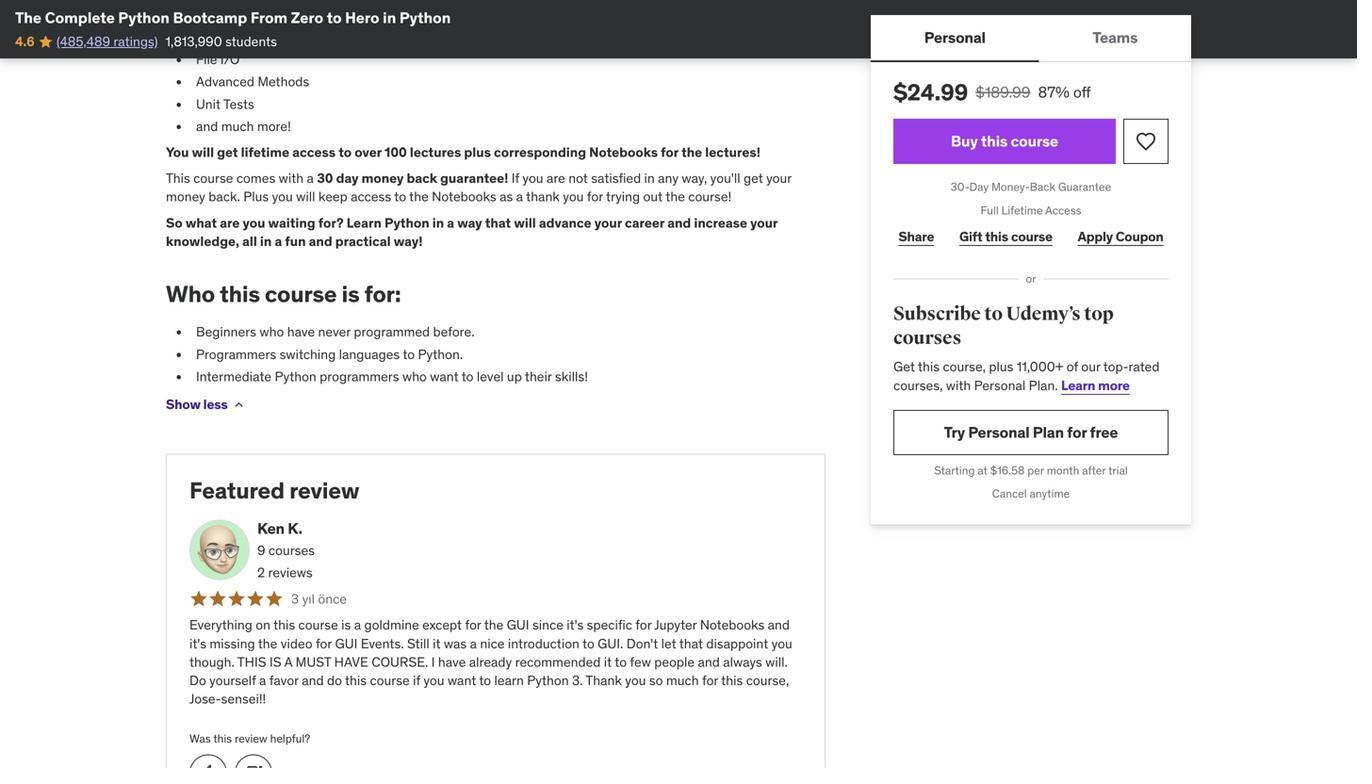 Task type: vqa. For each thing, say whether or not it's contained in the screenshot.
Ken
yes



Task type: describe. For each thing, give the bounding box(es) containing it.
their
[[525, 368, 552, 385]]

sensei!!
[[221, 691, 266, 707]]

your right increase
[[750, 214, 778, 231]]

want inside beginners who have never programmed before. programmers switching languages to python. intermediate python programmers who want to level up their skills!
[[430, 368, 459, 385]]

courses inside subscribe to udemy's top courses
[[894, 327, 962, 350]]

plan
[[1033, 423, 1064, 442]]

much inside inheritance polymorphism file i/o advanced methods unit tests and much more! you will get lifetime access to over 100 lectures plus corresponding notebooks for the lectures!
[[221, 118, 254, 135]]

advanced
[[196, 73, 254, 90]]

yıl
[[302, 590, 315, 607]]

python inside beginners who have never programmed before. programmers switching languages to python. intermediate python programmers who want to level up their skills!
[[275, 368, 317, 385]]

python right hero
[[400, 8, 451, 27]]

your inside if you are not satisfied in any way, you'll get your money back. plus you will keep access to the notebooks as a thank you for trying out the course!
[[766, 170, 792, 187]]

our
[[1081, 358, 1101, 375]]

gui.
[[598, 635, 623, 652]]

0 horizontal spatial with
[[279, 170, 304, 187]]

in left way
[[432, 214, 444, 231]]

course down the 3 yıl önce
[[298, 617, 338, 634]]

the up nice
[[484, 617, 504, 634]]

except
[[422, 617, 462, 634]]

to right zero
[[327, 8, 342, 27]]

plan.
[[1029, 377, 1058, 394]]

this right gift
[[985, 228, 1008, 245]]

python inside everything on this course is a goldmine except for the gui since it's specific for jupyter notebooks and it's missing the video for gui events. still it was a nice introduction to gui. don't let that disappoint you though. this is a must have course. i have already recommended it to few people and always will. do yourself a favor and do this course if you want to learn python 3. thank you so much for this course, jose-sensei!!
[[527, 672, 569, 689]]

a left 30
[[307, 170, 314, 187]]

this down always
[[721, 672, 743, 689]]

after
[[1082, 463, 1106, 478]]

for up was
[[465, 617, 481, 634]]

level
[[477, 368, 504, 385]]

so
[[649, 672, 663, 689]]

over
[[355, 144, 382, 161]]

everything on this course is a goldmine except for the gui since it's specific for jupyter notebooks and it's missing the video for gui events. still it was a nice introduction to gui. don't let that disappoint you though. this is a must have course. i have already recommended it to few people and always will. do yourself a favor and do this course if you want to learn python 3. thank you so much for this course, jose-sensei!!
[[189, 617, 793, 707]]

xsmall image
[[231, 397, 247, 412]]

3
[[291, 590, 299, 607]]

0 vertical spatial gui
[[507, 617, 529, 634]]

for inside if you are not satisfied in any way, you'll get your money back. plus you will keep access to the notebooks as a thank you for trying out the course!
[[587, 188, 603, 205]]

and down must
[[302, 672, 324, 689]]

for down the disappoint at the bottom right of page
[[702, 672, 718, 689]]

plus inside get this course, plus 11,000+ of our top-rated courses, with personal plan.
[[989, 358, 1014, 375]]

python inside so what are you waiting for? learn python in a way that will advance your career and increase your knowledge, all in a fun and practical way!
[[385, 214, 429, 231]]

if
[[512, 170, 519, 187]]

who
[[166, 280, 215, 308]]

beginners
[[196, 324, 256, 340]]

more!
[[257, 118, 291, 135]]

python.
[[418, 346, 463, 363]]

0 vertical spatial money
[[362, 170, 404, 187]]

subscribe to udemy's top courses
[[894, 302, 1114, 350]]

course, inside everything on this course is a goldmine except for the gui since it's specific for jupyter notebooks and it's missing the video for gui events. still it was a nice introduction to gui. don't let that disappoint you though. this is a must have course. i have already recommended it to few people and always will. do yourself a favor and do this course if you want to learn python 3. thank you so much for this course, jose-sensei!!
[[746, 672, 789, 689]]

you down not at the left of page
[[563, 188, 584, 205]]

notebooks inside if you are not satisfied in any way, you'll get your money back. plus you will keep access to the notebooks as a thank you for trying out the course!
[[432, 188, 496, 205]]

(485,489 ratings)
[[57, 33, 158, 50]]

share
[[899, 228, 934, 245]]

the down on
[[258, 635, 277, 652]]

that inside everything on this course is a goldmine except for the gui since it's specific for jupyter notebooks and it's missing the video for gui events. still it was a nice introduction to gui. don't let that disappoint you though. this is a must have course. i have already recommended it to few people and always will. do yourself a favor and do this course if you want to learn python 3. thank you so much for this course, jose-sensei!!
[[679, 635, 703, 652]]

featured
[[189, 476, 285, 505]]

ratings)
[[113, 33, 158, 50]]

share button
[[894, 218, 939, 256]]

so
[[166, 214, 183, 231]]

and up "will."
[[768, 617, 790, 634]]

way!
[[394, 233, 423, 250]]

the inside inheritance polymorphism file i/o advanced methods unit tests and much more! you will get lifetime access to over 100 lectures plus corresponding notebooks for the lectures!
[[682, 144, 702, 161]]

specific
[[587, 617, 632, 634]]

day
[[336, 170, 359, 187]]

try personal plan for free
[[944, 423, 1118, 442]]

as
[[500, 188, 513, 205]]

ken k. image
[[189, 520, 250, 580]]

learn inside so what are you waiting for? learn python in a way that will advance your career and increase your knowledge, all in a fun and practical way!
[[347, 214, 382, 231]]

learn more
[[1061, 377, 1130, 394]]

nice
[[480, 635, 505, 652]]

thank
[[586, 672, 622, 689]]

udemy's
[[1006, 302, 1081, 326]]

to inside if you are not satisfied in any way, you'll get your money back. plus you will keep access to the notebooks as a thank you for trying out the course!
[[394, 188, 406, 205]]

teams button
[[1039, 15, 1191, 60]]

0 horizontal spatial gui
[[335, 635, 358, 652]]

let
[[661, 635, 676, 652]]

this right was
[[213, 732, 232, 746]]

don't
[[627, 635, 658, 652]]

this inside button
[[981, 131, 1008, 151]]

0 horizontal spatial it's
[[189, 635, 206, 652]]

to left few
[[615, 654, 627, 671]]

get inside if you are not satisfied in any way, you'll get your money back. plus you will keep access to the notebooks as a thank you for trying out the course!
[[744, 170, 763, 187]]

show less
[[166, 396, 228, 413]]

more
[[1098, 377, 1130, 394]]

to left level
[[462, 368, 474, 385]]

1 horizontal spatial it's
[[567, 617, 584, 634]]

for up must
[[316, 635, 332, 652]]

will for learn
[[514, 214, 536, 231]]

1 horizontal spatial it
[[604, 654, 612, 671]]

1,813,990
[[165, 33, 222, 50]]

apply coupon
[[1078, 228, 1164, 245]]

unit
[[196, 95, 221, 112]]

3.
[[572, 672, 583, 689]]

the down any
[[666, 188, 685, 205]]

a left favor
[[259, 672, 266, 689]]

or
[[1026, 272, 1036, 286]]

jupyter
[[654, 617, 697, 634]]

to down already
[[479, 672, 491, 689]]

course, inside get this course, plus 11,000+ of our top-rated courses, with personal plan.
[[943, 358, 986, 375]]

thank
[[526, 188, 560, 205]]

starting
[[934, 463, 975, 478]]

a right was
[[470, 635, 477, 652]]

jose-
[[189, 691, 221, 707]]

events.
[[361, 635, 404, 652]]

courses inside the ken k. 9 courses 2 reviews
[[269, 542, 315, 559]]

out
[[643, 188, 663, 205]]

apply coupon button
[[1073, 218, 1169, 256]]

you down few
[[625, 672, 646, 689]]

for up the don't at bottom left
[[636, 617, 652, 634]]

30-day money-back guarantee full lifetime access
[[951, 180, 1111, 218]]

that inside so what are you waiting for? learn python in a way that will advance your career and increase your knowledge, all in a fun and practical way!
[[485, 214, 511, 231]]

a left way
[[447, 214, 454, 231]]

you right if at the top left
[[523, 170, 543, 187]]

and down for?
[[309, 233, 332, 250]]

learn more link
[[1061, 377, 1130, 394]]

back.
[[209, 188, 240, 205]]

intermediate
[[196, 368, 272, 385]]

for:
[[364, 280, 401, 308]]

this
[[166, 170, 190, 187]]

do
[[189, 672, 206, 689]]

up
[[507, 368, 522, 385]]

are for you
[[220, 214, 240, 231]]

teams
[[1093, 28, 1138, 47]]

money-
[[992, 180, 1030, 194]]

goldmine
[[364, 617, 419, 634]]

way
[[457, 214, 482, 231]]

complete
[[45, 8, 115, 27]]

your down the trying
[[595, 214, 622, 231]]

have inside beginners who have never programmed before. programmers switching languages to python. intermediate python programmers who want to level up their skills!
[[287, 324, 315, 340]]

a
[[284, 654, 292, 671]]

get
[[894, 358, 915, 375]]

so what are you waiting for? learn python in a way that will advance your career and increase your knowledge, all in a fun and practical way!
[[166, 214, 778, 250]]

since
[[533, 617, 564, 634]]

bootcamp
[[173, 8, 247, 27]]

already
[[469, 654, 512, 671]]

switching
[[280, 346, 336, 363]]

in inside if you are not satisfied in any way, you'll get your money back. plus you will keep access to the notebooks as a thank you for trying out the course!
[[644, 170, 655, 187]]

before.
[[433, 324, 475, 340]]

mark as unhelpful image
[[244, 764, 263, 768]]

tests
[[223, 95, 254, 112]]



Task type: locate. For each thing, give the bounding box(es) containing it.
have inside everything on this course is a goldmine except for the gui since it's specific for jupyter notebooks and it's missing the video for gui events. still it was a nice introduction to gui. don't let that disappoint you though. this is a must have course. i have already recommended it to few people and always will. do yourself a favor and do this course if you want to learn python 3. thank you so much for this course, jose-sensei!!
[[438, 654, 466, 671]]

course down course.
[[370, 672, 410, 689]]

personal inside "button"
[[924, 28, 986, 47]]

$189.99
[[976, 82, 1031, 102]]

helpful?
[[270, 732, 310, 746]]

introduction
[[508, 635, 580, 652]]

off
[[1073, 82, 1091, 102]]

get this course, plus 11,000+ of our top-rated courses, with personal plan.
[[894, 358, 1160, 394]]

that down as
[[485, 214, 511, 231]]

must
[[296, 654, 331, 671]]

1 vertical spatial much
[[666, 672, 699, 689]]

0 horizontal spatial notebooks
[[432, 188, 496, 205]]

1 vertical spatial access
[[351, 188, 391, 205]]

0 vertical spatial much
[[221, 118, 254, 135]]

it's up though.
[[189, 635, 206, 652]]

skills!
[[555, 368, 588, 385]]

you right plus
[[272, 188, 293, 205]]

personal left the plan.
[[974, 377, 1026, 394]]

anytime
[[1030, 487, 1070, 501]]

1 horizontal spatial plus
[[989, 358, 1014, 375]]

you up "will."
[[772, 635, 793, 652]]

course up back
[[1011, 131, 1058, 151]]

this course comes with a 30 day money back guarantee!
[[166, 170, 508, 187]]

1 vertical spatial that
[[679, 635, 703, 652]]

the down back
[[409, 188, 429, 205]]

you inside so what are you waiting for? learn python in a way that will advance your career and increase your knowledge, all in a fun and practical way!
[[243, 214, 265, 231]]

notebooks inside inheritance polymorphism file i/o advanced methods unit tests and much more! you will get lifetime access to over 100 lectures plus corresponding notebooks for the lectures!
[[589, 144, 658, 161]]

are inside if you are not satisfied in any way, you'll get your money back. plus you will keep access to the notebooks as a thank you for trying out the course!
[[547, 170, 565, 187]]

and down unit
[[196, 118, 218, 135]]

hero
[[345, 8, 379, 27]]

0 vertical spatial course,
[[943, 358, 986, 375]]

are
[[547, 170, 565, 187], [220, 214, 240, 231]]

featured review
[[189, 476, 359, 505]]

1 is from the top
[[342, 280, 360, 308]]

0 horizontal spatial course,
[[746, 672, 789, 689]]

1 vertical spatial are
[[220, 214, 240, 231]]

the
[[15, 8, 42, 27]]

0 horizontal spatial much
[[221, 118, 254, 135]]

practical
[[335, 233, 391, 250]]

learn up the practical
[[347, 214, 382, 231]]

1 horizontal spatial course,
[[943, 358, 986, 375]]

want down already
[[448, 672, 476, 689]]

guarantee
[[1058, 180, 1111, 194]]

1 horizontal spatial who
[[402, 368, 427, 385]]

1 horizontal spatial gui
[[507, 617, 529, 634]]

favor
[[269, 672, 299, 689]]

tab list containing personal
[[871, 15, 1191, 62]]

mark as helpful image
[[199, 764, 218, 768]]

much inside everything on this course is a goldmine except for the gui since it's specific for jupyter notebooks and it's missing the video for gui events. still it was a nice introduction to gui. don't let that disappoint you though. this is a must have course. i have already recommended it to few people and always will. do yourself a favor and do this course if you want to learn python 3. thank you so much for this course, jose-sensei!!
[[666, 672, 699, 689]]

2 horizontal spatial notebooks
[[700, 617, 765, 634]]

get right you'll on the right of page
[[744, 170, 763, 187]]

you up all
[[243, 214, 265, 231]]

0 horizontal spatial plus
[[464, 144, 491, 161]]

any
[[658, 170, 679, 187]]

gift this course link
[[954, 218, 1058, 256]]

is left for:
[[342, 280, 360, 308]]

1 vertical spatial is
[[341, 617, 351, 634]]

0 vertical spatial get
[[217, 144, 238, 161]]

1 vertical spatial it's
[[189, 635, 206, 652]]

course, down "will."
[[746, 672, 789, 689]]

for left free
[[1067, 423, 1087, 442]]

2 is from the top
[[341, 617, 351, 634]]

access inside if you are not satisfied in any way, you'll get your money back. plus you will keep access to the notebooks as a thank you for trying out the course!
[[351, 188, 391, 205]]

ken
[[257, 519, 285, 538]]

inheritance
[[196, 7, 263, 23]]

your right you'll on the right of page
[[766, 170, 792, 187]]

0 vertical spatial learn
[[347, 214, 382, 231]]

are for not
[[547, 170, 565, 187]]

0 vertical spatial it
[[433, 635, 441, 652]]

0 horizontal spatial will
[[192, 144, 214, 161]]

increase
[[694, 214, 747, 231]]

1 vertical spatial plus
[[989, 358, 1014, 375]]

will down thank
[[514, 214, 536, 231]]

for inside inheritance polymorphism file i/o advanced methods unit tests and much more! you will get lifetime access to over 100 lectures plus corresponding notebooks for the lectures!
[[661, 144, 679, 161]]

buy this course
[[951, 131, 1058, 151]]

0 vertical spatial review
[[289, 476, 359, 505]]

it
[[433, 635, 441, 652], [604, 654, 612, 671]]

course, down subscribe to udemy's top courses
[[943, 358, 986, 375]]

1 horizontal spatial learn
[[1061, 377, 1095, 394]]

0 horizontal spatial get
[[217, 144, 238, 161]]

this inside get this course, plus 11,000+ of our top-rated courses, with personal plan.
[[918, 358, 940, 375]]

buy
[[951, 131, 978, 151]]

have
[[334, 654, 368, 671]]

1 vertical spatial money
[[166, 188, 205, 205]]

0 horizontal spatial that
[[485, 214, 511, 231]]

courses up reviews
[[269, 542, 315, 559]]

is inside everything on this course is a goldmine except for the gui since it's specific for jupyter notebooks and it's missing the video for gui events. still it was a nice introduction to gui. don't let that disappoint you though. this is a must have course. i have already recommended it to few people and always will. do yourself a favor and do this course if you want to learn python 3. thank you so much for this course, jose-sensei!!
[[341, 617, 351, 634]]

access up 30
[[292, 144, 336, 161]]

have up switching
[[287, 324, 315, 340]]

lectures
[[410, 144, 461, 161]]

1 horizontal spatial much
[[666, 672, 699, 689]]

1 horizontal spatial review
[[289, 476, 359, 505]]

with left 30
[[279, 170, 304, 187]]

will inside if you are not satisfied in any way, you'll get your money back. plus you will keep access to the notebooks as a thank you for trying out the course!
[[296, 188, 315, 205]]

i/o
[[220, 51, 240, 68]]

1 horizontal spatial will
[[296, 188, 315, 205]]

advance
[[539, 214, 592, 231]]

you'll
[[710, 170, 740, 187]]

a left fun
[[275, 233, 282, 250]]

much down tests
[[221, 118, 254, 135]]

is down önce
[[341, 617, 351, 634]]

gui up have at the left bottom of the page
[[335, 635, 358, 652]]

it's right since
[[567, 617, 584, 634]]

0 vertical spatial want
[[430, 368, 459, 385]]

python up ratings)
[[118, 8, 170, 27]]

1 vertical spatial learn
[[1061, 377, 1095, 394]]

notebooks inside everything on this course is a goldmine except for the gui since it's specific for jupyter notebooks and it's missing the video for gui events. still it was a nice introduction to gui. don't let that disappoint you though. this is a must have course. i have already recommended it to few people and always will. do yourself a favor and do this course if you want to learn python 3. thank you so much for this course, jose-sensei!!
[[700, 617, 765, 634]]

0 vertical spatial are
[[547, 170, 565, 187]]

30-
[[951, 180, 970, 194]]

students
[[225, 33, 277, 50]]

never
[[318, 324, 351, 340]]

are down the back.
[[220, 214, 240, 231]]

1 vertical spatial will
[[296, 188, 315, 205]]

this right on
[[273, 617, 295, 634]]

who
[[260, 324, 284, 340], [402, 368, 427, 385]]

video
[[281, 635, 313, 652]]

0 vertical spatial is
[[342, 280, 360, 308]]

corresponding
[[494, 144, 586, 161]]

1 vertical spatial get
[[744, 170, 763, 187]]

and inside inheritance polymorphism file i/o advanced methods unit tests and much more! you will get lifetime access to over 100 lectures plus corresponding notebooks for the lectures!
[[196, 118, 218, 135]]

the complete python bootcamp from zero to hero in python
[[15, 8, 451, 27]]

course down lifetime
[[1011, 228, 1053, 245]]

2 vertical spatial personal
[[968, 423, 1030, 442]]

are left not at the left of page
[[547, 170, 565, 187]]

much
[[221, 118, 254, 135], [666, 672, 699, 689]]

programmed
[[354, 324, 430, 340]]

back
[[407, 170, 437, 187]]

you right if
[[424, 672, 444, 689]]

review up k.
[[289, 476, 359, 505]]

to inside subscribe to udemy's top courses
[[984, 302, 1003, 326]]

in right hero
[[383, 8, 396, 27]]

want down 'python.'
[[430, 368, 459, 385]]

you
[[166, 144, 189, 161]]

get inside inheritance polymorphism file i/o advanced methods unit tests and much more! you will get lifetime access to over 100 lectures plus corresponding notebooks for the lectures!
[[217, 144, 238, 161]]

0 horizontal spatial money
[[166, 188, 205, 205]]

wishlist image
[[1135, 130, 1157, 153]]

access down day
[[351, 188, 391, 205]]

review up mark as unhelpful image on the bottom
[[235, 732, 267, 746]]

apply
[[1078, 228, 1113, 245]]

knowledge,
[[166, 233, 239, 250]]

top-
[[1104, 358, 1129, 375]]

money down '100'
[[362, 170, 404, 187]]

have
[[287, 324, 315, 340], [438, 654, 466, 671]]

satisfied
[[591, 170, 641, 187]]

money down this
[[166, 188, 205, 205]]

to down 'programmed'
[[403, 346, 415, 363]]

2 horizontal spatial will
[[514, 214, 536, 231]]

money inside if you are not satisfied in any way, you'll get your money back. plus you will keep access to the notebooks as a thank you for trying out the course!
[[166, 188, 205, 205]]

will inside so what are you waiting for? learn python in a way that will advance your career and increase your knowledge, all in a fun and practical way!
[[514, 214, 536, 231]]

rated
[[1129, 358, 1160, 375]]

a inside if you are not satisfied in any way, you'll get your money back. plus you will keep access to the notebooks as a thank you for trying out the course!
[[516, 188, 523, 205]]

it down gui.
[[604, 654, 612, 671]]

1 vertical spatial courses
[[269, 542, 315, 559]]

0 vertical spatial access
[[292, 144, 336, 161]]

0 horizontal spatial access
[[292, 144, 336, 161]]

with inside get this course, plus 11,000+ of our top-rated courses, with personal plan.
[[946, 377, 971, 394]]

to left udemy's
[[984, 302, 1003, 326]]

file
[[196, 51, 217, 68]]

tab list
[[871, 15, 1191, 62]]

in left any
[[644, 170, 655, 187]]

0 horizontal spatial have
[[287, 324, 315, 340]]

python down switching
[[275, 368, 317, 385]]

1 vertical spatial it
[[604, 654, 612, 671]]

plus up guarantee!
[[464, 144, 491, 161]]

if
[[413, 672, 420, 689]]

to left "over" on the left of page
[[339, 144, 352, 161]]

day
[[970, 180, 989, 194]]

0 vertical spatial that
[[485, 214, 511, 231]]

1 horizontal spatial notebooks
[[589, 144, 658, 161]]

plus inside inheritance polymorphism file i/o advanced methods unit tests and much more! you will get lifetime access to over 100 lectures plus corresponding notebooks for the lectures!
[[464, 144, 491, 161]]

1 horizontal spatial with
[[946, 377, 971, 394]]

0 vertical spatial plus
[[464, 144, 491, 161]]

much down "people"
[[666, 672, 699, 689]]

0 horizontal spatial are
[[220, 214, 240, 231]]

and left always
[[698, 654, 720, 671]]

0 vertical spatial courses
[[894, 327, 962, 350]]

1 horizontal spatial courses
[[894, 327, 962, 350]]

2 vertical spatial notebooks
[[700, 617, 765, 634]]

0 horizontal spatial learn
[[347, 214, 382, 231]]

will inside inheritance polymorphism file i/o advanced methods unit tests and much more! you will get lifetime access to over 100 lectures plus corresponding notebooks for the lectures!
[[192, 144, 214, 161]]

this down have at the left bottom of the page
[[345, 672, 367, 689]]

get left lifetime
[[217, 144, 238, 161]]

for up any
[[661, 144, 679, 161]]

that right let
[[679, 635, 703, 652]]

course inside button
[[1011, 131, 1058, 151]]

$16.58
[[990, 463, 1025, 478]]

this up beginners
[[220, 280, 260, 308]]

comes
[[236, 170, 276, 187]]

0 horizontal spatial who
[[260, 324, 284, 340]]

show less button
[[166, 386, 247, 424]]

lifetime
[[241, 144, 289, 161]]

1 vertical spatial with
[[946, 377, 971, 394]]

review
[[289, 476, 359, 505], [235, 732, 267, 746]]

plus
[[464, 144, 491, 161], [989, 358, 1014, 375]]

0 horizontal spatial courses
[[269, 542, 315, 559]]

the up way,
[[682, 144, 702, 161]]

1 vertical spatial notebooks
[[432, 188, 496, 205]]

will left keep
[[296, 188, 315, 205]]

1 vertical spatial want
[[448, 672, 476, 689]]

a right as
[[516, 188, 523, 205]]

0 vertical spatial have
[[287, 324, 315, 340]]

personal up the $16.58
[[968, 423, 1030, 442]]

1 vertical spatial gui
[[335, 635, 358, 652]]

0 vertical spatial personal
[[924, 28, 986, 47]]

notebooks up the disappoint at the bottom right of page
[[700, 617, 765, 634]]

1 horizontal spatial get
[[744, 170, 763, 187]]

1 vertical spatial course,
[[746, 672, 789, 689]]

to inside inheritance polymorphism file i/o advanced methods unit tests and much more! you will get lifetime access to over 100 lectures plus corresponding notebooks for the lectures!
[[339, 144, 352, 161]]

will for unit
[[192, 144, 214, 161]]

1 vertical spatial who
[[402, 368, 427, 385]]

this right buy
[[981, 131, 1008, 151]]

python down the recommended
[[527, 672, 569, 689]]

1 vertical spatial personal
[[974, 377, 1026, 394]]

it right still
[[433, 635, 441, 652]]

have down was
[[438, 654, 466, 671]]

1 vertical spatial review
[[235, 732, 267, 746]]

a up events.
[[354, 617, 361, 634]]

inheritance polymorphism file i/o advanced methods unit tests and much more! you will get lifetime access to over 100 lectures plus corresponding notebooks for the lectures!
[[166, 7, 761, 161]]

in right all
[[260, 233, 272, 250]]

4.6
[[15, 33, 34, 50]]

$24.99 $189.99 87% off
[[894, 78, 1091, 107]]

courses down subscribe at the top of the page
[[894, 327, 962, 350]]

gui left since
[[507, 617, 529, 634]]

1 horizontal spatial are
[[547, 170, 565, 187]]

was
[[189, 732, 211, 746]]

0 vertical spatial notebooks
[[589, 144, 658, 161]]

top
[[1084, 302, 1114, 326]]

though.
[[189, 654, 235, 671]]

python up 'way!'
[[385, 214, 429, 231]]

course up "never" at the left of the page
[[265, 280, 337, 308]]

0 vertical spatial it's
[[567, 617, 584, 634]]

0 vertical spatial who
[[260, 324, 284, 340]]

learn down 'of'
[[1061, 377, 1095, 394]]

are inside so what are you waiting for? learn python in a way that will advance your career and increase your knowledge, all in a fun and practical way!
[[220, 214, 240, 231]]

free
[[1090, 423, 1118, 442]]

will right you
[[192, 144, 214, 161]]

0 vertical spatial will
[[192, 144, 214, 161]]

still
[[407, 635, 430, 652]]

notebooks up satisfied
[[589, 144, 658, 161]]

and right career
[[668, 214, 691, 231]]

0 vertical spatial with
[[279, 170, 304, 187]]

plus left 11,000+
[[989, 358, 1014, 375]]

fun
[[285, 233, 306, 250]]

who down 'python.'
[[402, 368, 427, 385]]

in
[[383, 8, 396, 27], [644, 170, 655, 187], [432, 214, 444, 231], [260, 233, 272, 250]]

who this course is for:
[[166, 280, 401, 308]]

1 horizontal spatial that
[[679, 635, 703, 652]]

1 horizontal spatial have
[[438, 654, 466, 671]]

1 vertical spatial have
[[438, 654, 466, 671]]

0 horizontal spatial review
[[235, 732, 267, 746]]

want inside everything on this course is a goldmine except for the gui since it's specific for jupyter notebooks and it's missing the video for gui events. still it was a nice introduction to gui. don't let that disappoint you though. this is a must have course. i have already recommended it to few people and always will. do yourself a favor and do this course if you want to learn python 3. thank you so much for this course, jose-sensei!!
[[448, 672, 476, 689]]

to left gui.
[[583, 635, 595, 652]]

1 horizontal spatial access
[[351, 188, 391, 205]]

1 horizontal spatial money
[[362, 170, 404, 187]]

polymorphism
[[196, 29, 280, 46]]

try
[[944, 423, 965, 442]]

2 vertical spatial will
[[514, 214, 536, 231]]

personal inside get this course, plus 11,000+ of our top-rated courses, with personal plan.
[[974, 377, 1026, 394]]

course up the back.
[[193, 170, 233, 187]]

who down who this course is for:
[[260, 324, 284, 340]]

to down '100'
[[394, 188, 406, 205]]

zero
[[291, 8, 323, 27]]

access inside inheritance polymorphism file i/o advanced methods unit tests and much more! you will get lifetime access to over 100 lectures plus corresponding notebooks for the lectures!
[[292, 144, 336, 161]]

87%
[[1038, 82, 1070, 102]]

want
[[430, 368, 459, 385], [448, 672, 476, 689]]

0 horizontal spatial it
[[433, 635, 441, 652]]

course!
[[688, 188, 732, 205]]

course
[[1011, 131, 1058, 151], [193, 170, 233, 187], [1011, 228, 1053, 245], [265, 280, 337, 308], [298, 617, 338, 634], [370, 672, 410, 689]]

11,000+
[[1017, 358, 1064, 375]]

programmers
[[196, 346, 276, 363]]



